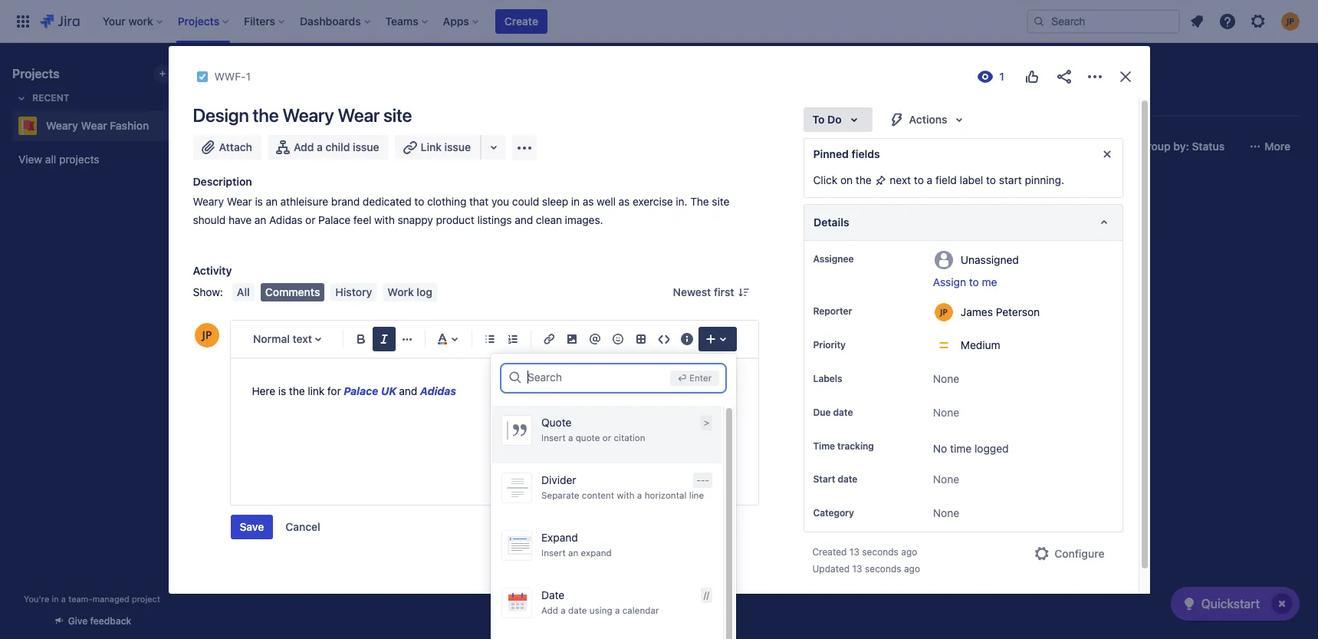 Task type: locate. For each thing, give the bounding box(es) containing it.
0 horizontal spatial to
[[226, 190, 238, 200]]

an down expand
[[569, 548, 579, 558]]

1 horizontal spatial weary wear fashion
[[233, 63, 400, 84]]

0 horizontal spatial site
[[335, 229, 353, 242]]

bold ⌘b image
[[352, 330, 371, 348]]

1 vertical spatial design
[[216, 229, 251, 242]]

or down athleisure
[[306, 213, 316, 226]]

weary down recent
[[46, 119, 78, 132]]

and
[[515, 213, 533, 226], [399, 384, 418, 397]]

vote options: no one has voted for this issue yet. image
[[1023, 68, 1042, 86]]

quickstart
[[1202, 597, 1261, 611]]

2 issue from the left
[[445, 140, 471, 153]]

1 horizontal spatial is
[[278, 384, 286, 397]]

0 vertical spatial create
[[505, 14, 539, 27]]

history button
[[331, 283, 377, 302]]

palace
[[318, 213, 351, 226], [344, 384, 379, 397]]

to right next
[[915, 173, 924, 186]]

1 horizontal spatial create
[[505, 14, 539, 27]]

1 horizontal spatial adidas
[[420, 384, 457, 397]]

1 horizontal spatial add
[[542, 605, 559, 615]]

show:
[[193, 285, 223, 298]]

0 vertical spatial is
[[255, 195, 263, 208]]

a left child
[[317, 140, 323, 153]]

1
[[246, 70, 251, 83], [260, 189, 265, 202]]

1 - from the left
[[697, 475, 701, 485]]

seconds
[[863, 547, 899, 558], [866, 563, 902, 575]]

Comment - Main content area, start typing to enter text. text field
[[252, 382, 737, 483]]

dedicated
[[363, 195, 412, 208]]

1 vertical spatial create button
[[203, 290, 411, 318]]

do up have
[[241, 190, 254, 200]]

wear up have
[[227, 195, 252, 208]]

1 vertical spatial and
[[399, 384, 418, 397]]

menu bar inside design the weary wear site "dialog"
[[229, 283, 440, 302]]

design the weary wear site dialog
[[168, 46, 1151, 619]]

fashion up "calendar"
[[336, 63, 400, 84]]

0 horizontal spatial as
[[583, 195, 594, 208]]

issue inside button
[[445, 140, 471, 153]]

0 horizontal spatial with
[[374, 213, 395, 226]]

0 vertical spatial weary wear fashion
[[233, 63, 400, 84]]

product
[[436, 213, 475, 226]]

0 vertical spatial design the weary wear site
[[193, 104, 412, 126]]

start
[[814, 474, 836, 485]]

time
[[814, 440, 836, 452]]

menu bar
[[229, 283, 440, 302]]

project
[[132, 594, 160, 604]]

1 horizontal spatial as
[[619, 195, 630, 208]]

assign
[[934, 275, 967, 289]]

updated
[[813, 563, 850, 575]]

feedback
[[90, 615, 131, 627]]

numbered list ⌘⇧7 image
[[504, 330, 523, 348]]

wear up list
[[290, 63, 332, 84]]

0 horizontal spatial and
[[399, 384, 418, 397]]

0 vertical spatial with
[[374, 213, 395, 226]]

in right you're
[[52, 594, 59, 604]]

1 vertical spatial or
[[603, 433, 612, 443]]

2 none from the top
[[934, 406, 960, 419]]

0 vertical spatial and
[[515, 213, 533, 226]]

date
[[834, 407, 854, 418], [838, 474, 858, 485], [569, 605, 587, 615]]

divider
[[542, 473, 577, 486]]

as right well
[[619, 195, 630, 208]]

expand
[[542, 531, 578, 544]]

weary wear fashion up view all projects link
[[46, 119, 149, 132]]

0 vertical spatial to
[[813, 113, 825, 126]]

0 vertical spatial in
[[572, 195, 580, 208]]

task image
[[196, 71, 208, 83], [216, 261, 229, 273]]

no time logged
[[934, 442, 1009, 455]]

an inside expand insert an expand
[[569, 548, 579, 558]]

start
[[1000, 173, 1023, 186]]

create
[[505, 14, 539, 27], [228, 297, 262, 310]]

configure link
[[1025, 542, 1115, 567]]

0 vertical spatial or
[[306, 213, 316, 226]]

fashion up view all projects link
[[110, 119, 149, 132]]

to left the me at the top right of the page
[[970, 275, 980, 289]]

listings
[[478, 213, 512, 226]]

seconds right created on the right bottom
[[863, 547, 899, 558]]

the left link
[[289, 384, 305, 397]]

quickstart button
[[1171, 587, 1301, 621]]

calendar
[[358, 96, 403, 109]]

the inside comment - main content area, start typing to enter text. text box
[[289, 384, 305, 397]]

palace right for
[[344, 384, 379, 397]]

expand insert an expand
[[542, 531, 612, 558]]

check image
[[1181, 595, 1199, 613]]

an right have
[[255, 213, 267, 226]]

1 horizontal spatial in
[[572, 195, 580, 208]]

1 vertical spatial add
[[542, 605, 559, 615]]

calendar link
[[355, 89, 406, 117]]

do inside to do 1
[[241, 190, 254, 200]]

0 up listings
[[508, 189, 515, 202]]

do
[[828, 113, 842, 126], [241, 190, 254, 200]]

calendar
[[623, 605, 659, 615]]

list
[[321, 96, 339, 109]]

italic ⌘i image
[[375, 330, 394, 348]]

0 vertical spatial create button
[[496, 9, 548, 33]]

0 horizontal spatial issue
[[353, 140, 379, 153]]

and down could
[[515, 213, 533, 226]]

0 vertical spatial task image
[[196, 71, 208, 83]]

in up images.
[[572, 195, 580, 208]]

none for due date
[[934, 406, 960, 419]]

1 horizontal spatial and
[[515, 213, 533, 226]]

0 vertical spatial 1
[[246, 70, 251, 83]]

project settings
[[781, 96, 862, 109]]

add a child issue
[[294, 140, 379, 153]]

history
[[336, 285, 372, 298]]

1 up "summary"
[[246, 70, 251, 83]]

1 vertical spatial palace
[[344, 384, 379, 397]]

design the weary wear site up add a child issue button
[[193, 104, 412, 126]]

1 as from the left
[[583, 195, 594, 208]]

add image, video, or file image
[[563, 330, 582, 348]]

-
[[697, 475, 701, 485], [701, 475, 706, 485], [705, 475, 710, 485]]

palace inside comment - main content area, start typing to enter text. text box
[[344, 384, 379, 397]]

0 right in.
[[690, 189, 697, 202]]

2 vertical spatial date
[[569, 605, 587, 615]]

0 horizontal spatial create button
[[203, 290, 411, 318]]

with right the content
[[617, 490, 635, 500]]

site up add people icon
[[384, 104, 412, 126]]

add app image
[[516, 138, 534, 157]]

2 vertical spatial an
[[569, 548, 579, 558]]

1 horizontal spatial 0
[[690, 189, 697, 202]]

jira image
[[40, 12, 80, 30], [40, 12, 80, 30]]

menu bar containing all
[[229, 283, 440, 302]]

palace inside the description weary wear is an athleisure brand dedicated to clothing that you could sleep in as well as exercise in. the site should have an adidas or palace feel with snappy product listings and clean images.
[[318, 213, 351, 226]]

tab list
[[193, 89, 1310, 117]]

design inside "dialog"
[[193, 104, 249, 126]]

the down to do 1
[[254, 229, 270, 242]]

table image
[[632, 330, 650, 348]]

0 vertical spatial do
[[828, 113, 842, 126]]

as left well
[[583, 195, 594, 208]]

1 vertical spatial create
[[228, 297, 262, 310]]

1 horizontal spatial or
[[603, 433, 612, 443]]

1 horizontal spatial create button
[[496, 9, 548, 33]]

0 horizontal spatial do
[[241, 190, 254, 200]]

0 horizontal spatial 1
[[246, 70, 251, 83]]

hide message image
[[1098, 145, 1117, 163]]

content
[[582, 490, 615, 500]]

add left child
[[294, 140, 314, 153]]

have
[[229, 213, 252, 226]]

4 none from the top
[[934, 507, 960, 520]]

you're in a team-managed project
[[24, 594, 160, 604]]

none for category
[[934, 507, 960, 520]]

wear
[[290, 63, 332, 84], [338, 104, 380, 126], [81, 119, 107, 132], [227, 195, 252, 208], [307, 229, 332, 242]]

0 vertical spatial fashion
[[336, 63, 400, 84]]

date left using
[[569, 605, 587, 615]]

palace down brand
[[318, 213, 351, 226]]

1 vertical spatial adidas
[[420, 384, 457, 397]]

date right due
[[834, 407, 854, 418]]

weary wear fashion up list
[[233, 63, 400, 84]]

0 horizontal spatial task image
[[196, 71, 208, 83]]

is inside the description weary wear is an athleisure brand dedicated to clothing that you could sleep in as well as exercise in. the site should have an adidas or palace feel with snappy product listings and clean images.
[[255, 195, 263, 208]]

1 vertical spatial site
[[712, 195, 730, 208]]

link image
[[540, 330, 559, 348]]

do inside dropdown button
[[828, 113, 842, 126]]

1 vertical spatial 13
[[853, 563, 863, 575]]

1 horizontal spatial to
[[813, 113, 825, 126]]

0 vertical spatial palace
[[318, 213, 351, 226]]

collapse recent projects image
[[12, 89, 31, 107]]

insert a quote or citation
[[542, 433, 646, 443]]

the right 'on'
[[856, 173, 872, 186]]

1 vertical spatial date
[[838, 474, 858, 485]]

0 vertical spatial 13
[[850, 547, 860, 558]]

do for to do 1
[[241, 190, 254, 200]]

weary inside the description weary wear is an athleisure brand dedicated to clothing that you could sleep in as well as exercise in. the site should have an adidas or palace feel with snappy product listings and clean images.
[[193, 195, 224, 208]]

weary up should on the top left of the page
[[193, 195, 224, 208]]

2 insert from the top
[[542, 548, 566, 558]]

to inside to do dropdown button
[[813, 113, 825, 126]]

enter
[[690, 373, 712, 383]]

1 issue from the left
[[353, 140, 379, 153]]

start date
[[814, 474, 858, 485]]

0 horizontal spatial or
[[306, 213, 316, 226]]

0 vertical spatial design
[[193, 104, 249, 126]]

1 vertical spatial is
[[278, 384, 286, 397]]

task image up 'show:' at the top left
[[216, 261, 229, 273]]

to
[[915, 173, 924, 186], [987, 173, 997, 186], [415, 195, 425, 208], [970, 275, 980, 289]]

to for to do
[[813, 113, 825, 126]]

2 horizontal spatial site
[[712, 195, 730, 208]]

0 vertical spatial ago
[[902, 547, 918, 558]]

do down the settings
[[828, 113, 842, 126]]

child
[[326, 140, 350, 153]]

newest first image
[[738, 286, 750, 298]]

issue right link
[[445, 140, 471, 153]]

1 horizontal spatial site
[[384, 104, 412, 126]]

0 vertical spatial adidas
[[269, 213, 303, 226]]

an right to do 1
[[266, 195, 278, 208]]

add for add a child issue
[[294, 140, 314, 153]]

design the weary wear site
[[193, 104, 412, 126], [216, 229, 353, 242]]

insert inside expand insert an expand
[[542, 548, 566, 558]]

0 horizontal spatial fashion
[[110, 119, 149, 132]]

1 horizontal spatial do
[[828, 113, 842, 126]]

1 insert from the top
[[542, 433, 566, 443]]

advanced search image
[[508, 370, 523, 385]]

give feedback
[[68, 615, 131, 627]]

13 right 'updated'
[[853, 563, 863, 575]]

1 horizontal spatial 1
[[260, 189, 265, 202]]

1 horizontal spatial fashion
[[336, 63, 400, 84]]

images.
[[565, 213, 603, 226]]

add down date
[[542, 605, 559, 615]]

horizontal
[[645, 490, 687, 500]]

or right quote
[[603, 433, 612, 443]]

design the weary wear site down athleisure
[[216, 229, 353, 242]]

1 horizontal spatial with
[[617, 490, 635, 500]]

seconds right 'updated'
[[866, 563, 902, 575]]

primary element
[[9, 0, 1027, 43]]

0 vertical spatial date
[[834, 407, 854, 418]]

0 horizontal spatial in
[[52, 594, 59, 604]]

in progress 0
[[443, 189, 515, 202]]

site right the
[[712, 195, 730, 208]]

newest first
[[673, 285, 735, 298]]

date for due date
[[834, 407, 854, 418]]

date right start in the bottom right of the page
[[838, 474, 858, 485]]

fashion
[[336, 63, 400, 84], [110, 119, 149, 132]]

created
[[813, 547, 847, 558]]

uk
[[381, 384, 397, 397]]

1 horizontal spatial task image
[[216, 261, 229, 273]]

dismiss quickstart image
[[1271, 592, 1295, 616]]

team-
[[68, 594, 92, 604]]

insert down expand
[[542, 548, 566, 558]]

design up attach button
[[193, 104, 249, 126]]

weary up add a child issue button
[[283, 104, 334, 126]]

is left athleisure
[[255, 195, 263, 208]]

1 horizontal spatial issue
[[445, 140, 471, 153]]

and right uk
[[399, 384, 418, 397]]

1 0 from the left
[[508, 189, 515, 202]]

0 vertical spatial add
[[294, 140, 314, 153]]

design
[[193, 104, 249, 126], [216, 229, 251, 242]]

search field
[[528, 363, 664, 391]]

palace uk link
[[344, 384, 397, 397]]

to inside to do 1
[[226, 190, 238, 200]]

james peterson
[[961, 305, 1041, 318]]

a left quote
[[569, 433, 573, 443]]

labels pin to top. only you can see pinned fields. image
[[846, 373, 858, 385]]

1 vertical spatial seconds
[[866, 563, 902, 575]]

details
[[814, 216, 849, 229]]

newest
[[673, 285, 712, 298]]

reporter pin to top. only you can see pinned fields. image
[[856, 305, 868, 318]]

1 vertical spatial to
[[226, 190, 238, 200]]

link web pages and more image
[[485, 138, 503, 157]]

save
[[240, 520, 264, 533]]

mention image
[[586, 330, 605, 348]]

0 horizontal spatial add
[[294, 140, 314, 153]]

date for start date
[[838, 474, 858, 485]]

label
[[960, 173, 984, 186]]

normal text
[[253, 332, 312, 345]]

add inside button
[[294, 140, 314, 153]]

issue right child
[[353, 140, 379, 153]]

to inside the description weary wear is an athleisure brand dedicated to clothing that you could sleep in as well as exercise in. the site should have an adidas or palace feel with snappy product listings and clean images.
[[415, 195, 425, 208]]

1 vertical spatial insert
[[542, 548, 566, 558]]

with down dedicated
[[374, 213, 395, 226]]

is right 'here'
[[278, 384, 286, 397]]

or inside the description weary wear is an athleisure brand dedicated to clothing that you could sleep in as well as exercise in. the site should have an adidas or palace feel with snappy product listings and clean images.
[[306, 213, 316, 226]]

well
[[597, 195, 616, 208]]

exercise
[[633, 195, 673, 208]]

design down have
[[216, 229, 251, 242]]

wear up view all projects link
[[81, 119, 107, 132]]

citation
[[614, 433, 646, 443]]

weary
[[233, 63, 286, 84], [283, 104, 334, 126], [46, 119, 78, 132], [193, 195, 224, 208], [273, 229, 304, 242]]

0 horizontal spatial 0
[[508, 189, 515, 202]]

to down 'project settings'
[[813, 113, 825, 126]]

adidas right uk
[[420, 384, 457, 397]]

0 horizontal spatial adidas
[[269, 213, 303, 226]]

1 vertical spatial do
[[241, 190, 254, 200]]

is
[[255, 195, 263, 208], [278, 384, 286, 397]]

0 vertical spatial insert
[[542, 433, 566, 443]]

adidas down athleisure
[[269, 213, 303, 226]]

3 none from the top
[[934, 473, 960, 486]]

site down brand
[[335, 229, 353, 242]]

13 right created on the right bottom
[[850, 547, 860, 558]]

0 vertical spatial site
[[384, 104, 412, 126]]

1 left athleisure
[[260, 189, 265, 202]]

1 vertical spatial weary wear fashion
[[46, 119, 149, 132]]

0 horizontal spatial is
[[255, 195, 263, 208]]

to up snappy
[[415, 195, 425, 208]]

to down description
[[226, 190, 238, 200]]

adidas inside the description weary wear is an athleisure brand dedicated to clothing that you could sleep in as well as exercise in. the site should have an adidas or palace feel with snappy product listings and clean images.
[[269, 213, 303, 226]]

insert down quote
[[542, 433, 566, 443]]

1 vertical spatial with
[[617, 490, 635, 500]]

2 vertical spatial site
[[335, 229, 353, 242]]

here is the link for palace uk
[[252, 384, 397, 397]]

task image left wwf-
[[196, 71, 208, 83]]



Task type: describe. For each thing, give the bounding box(es) containing it.
copy link to issue image
[[248, 70, 260, 82]]

work log button
[[383, 283, 437, 302]]

1 vertical spatial in
[[52, 594, 59, 604]]

to do
[[813, 113, 842, 126]]

that
[[470, 195, 489, 208]]

to for to do 1
[[226, 190, 238, 200]]

none for start date
[[934, 473, 960, 486]]

link issue
[[421, 140, 471, 153]]

pinning.
[[1025, 173, 1065, 186]]

0 vertical spatial seconds
[[863, 547, 899, 558]]

using
[[590, 605, 613, 615]]

to inside button
[[970, 275, 980, 289]]

a right using
[[615, 605, 620, 615]]

save button
[[231, 515, 273, 539]]

//
[[704, 590, 710, 600]]

the up search board text field
[[253, 104, 279, 126]]

bullet list ⌘⇧8 image
[[481, 330, 500, 348]]

actions image
[[1086, 68, 1105, 86]]

add for add a date using a calendar
[[542, 605, 559, 615]]

snappy
[[398, 213, 433, 226]]

weary wear fashion link
[[12, 110, 166, 141]]

all
[[45, 153, 56, 166]]

a left team-
[[61, 594, 66, 604]]

to do 1
[[226, 189, 265, 202]]

description weary wear is an athleisure brand dedicated to clothing that you could sleep in as well as exercise in. the site should have an adidas or palace feel with snappy product listings and clean images.
[[193, 175, 733, 226]]

assignee
[[814, 253, 854, 265]]

done
[[659, 190, 684, 200]]

1 vertical spatial design the weary wear site
[[216, 229, 353, 242]]

1 none from the top
[[934, 372, 960, 385]]

create banner
[[0, 0, 1319, 43]]

a left field
[[927, 173, 933, 186]]

work log
[[388, 285, 433, 298]]

a inside button
[[317, 140, 323, 153]]

and inside comment - main content area, start typing to enter text. text box
[[399, 384, 418, 397]]

create button inside primary element
[[496, 9, 548, 33]]

could
[[512, 195, 540, 208]]

1 inside design the weary wear site "dialog"
[[246, 70, 251, 83]]

issue inside button
[[353, 140, 379, 153]]

project settings link
[[778, 89, 865, 117]]

managed
[[92, 594, 130, 604]]

you
[[492, 195, 510, 208]]

wear down athleisure
[[307, 229, 332, 242]]

add a date using a calendar
[[542, 605, 659, 615]]

progress
[[454, 190, 502, 200]]

3 - from the left
[[705, 475, 710, 485]]

peterson
[[996, 305, 1041, 318]]

projects
[[59, 153, 99, 166]]

time tracking
[[814, 440, 875, 452]]

0 horizontal spatial weary wear fashion
[[46, 119, 149, 132]]

Search board text field
[[204, 136, 321, 157]]

medium
[[961, 338, 1001, 351]]

no
[[934, 442, 948, 455]]

a left horizontal
[[638, 490, 642, 500]]

logged
[[975, 442, 1009, 455]]

2 - from the left
[[701, 475, 706, 485]]

quote
[[542, 416, 572, 429]]

create column image
[[859, 183, 877, 202]]

add a child issue button
[[268, 135, 389, 160]]

⏎ enter
[[678, 373, 712, 383]]

athleisure
[[281, 195, 329, 208]]

me
[[983, 275, 998, 289]]

comments button
[[261, 283, 325, 302]]

tab list containing board
[[193, 89, 1310, 117]]

the
[[691, 195, 710, 208]]

normal
[[253, 332, 290, 345]]

is inside comment - main content area, start typing to enter text. text box
[[278, 384, 286, 397]]

due date
[[814, 407, 854, 418]]

with inside the description weary wear is an athleisure brand dedicated to clothing that you could sleep in as well as exercise in. the site should have an adidas or palace feel with snappy product listings and clean images.
[[374, 213, 395, 226]]

add people image
[[394, 137, 413, 156]]

link
[[308, 384, 325, 397]]

give
[[68, 615, 88, 627]]

and inside the description weary wear is an athleisure brand dedicated to clothing that you could sleep in as well as exercise in. the site should have an adidas or palace feel with snappy product listings and clean images.
[[515, 213, 533, 226]]

clothing
[[427, 195, 467, 208]]

summary link
[[203, 89, 257, 117]]

you're
[[24, 594, 49, 604]]

priority
[[814, 339, 846, 351]]

text
[[293, 332, 312, 345]]

due
[[814, 407, 831, 418]]

assign to me button
[[934, 275, 1108, 290]]

wear up james peterson icon
[[338, 104, 380, 126]]

attach
[[219, 140, 252, 153]]

weary down athleisure
[[273, 229, 304, 242]]

to left start
[[987, 173, 997, 186]]

in
[[443, 190, 452, 200]]

1 vertical spatial 1
[[260, 189, 265, 202]]

0 horizontal spatial create
[[228, 297, 262, 310]]

design the weary wear site inside "dialog"
[[193, 104, 412, 126]]

first
[[714, 285, 735, 298]]

fields
[[852, 147, 881, 160]]

cancel button
[[276, 515, 330, 539]]

work
[[388, 285, 414, 298]]

info panel image
[[678, 330, 696, 348]]

link issue button
[[395, 135, 482, 160]]

emoji image
[[609, 330, 628, 348]]

wwf-
[[214, 70, 246, 83]]

in inside the description weary wear is an athleisure brand dedicated to clothing that you could sleep in as well as exercise in. the site should have an adidas or palace feel with snappy product listings and clean images.
[[572, 195, 580, 208]]

1 vertical spatial ago
[[905, 563, 921, 575]]

date
[[542, 588, 565, 601]]

code snippet image
[[655, 330, 673, 348]]

board
[[272, 96, 302, 109]]

adidas inside comment - main content area, start typing to enter text. text box
[[420, 384, 457, 397]]

field
[[936, 173, 958, 186]]

close image
[[1117, 68, 1135, 86]]

sleep
[[542, 195, 569, 208]]

created 13 seconds ago updated 13 seconds ago
[[813, 547, 921, 575]]

next
[[890, 173, 912, 186]]

wwf-1
[[214, 70, 251, 83]]

summary
[[206, 96, 254, 109]]

create inside primary element
[[505, 14, 539, 27]]

here
[[252, 384, 276, 397]]

1 vertical spatial task image
[[216, 261, 229, 273]]

separate
[[542, 490, 580, 500]]

actions
[[910, 113, 948, 126]]

comments
[[265, 285, 320, 298]]

all
[[237, 285, 250, 298]]

recent
[[32, 92, 69, 104]]

1 vertical spatial an
[[255, 213, 267, 226]]

1 vertical spatial fashion
[[110, 119, 149, 132]]

attach button
[[193, 135, 262, 160]]

site inside the description weary wear is an athleisure brand dedicated to clothing that you could sleep in as well as exercise in. the site should have an adidas or palace feel with snappy product listings and clean images.
[[712, 195, 730, 208]]

more formatting image
[[398, 330, 417, 348]]

do for to do
[[828, 113, 842, 126]]

time tracking pin to top. only you can see pinned fields. image
[[878, 440, 890, 453]]

2 0 from the left
[[690, 189, 697, 202]]

wear inside weary wear fashion link
[[81, 119, 107, 132]]

time
[[951, 442, 972, 455]]

search image
[[1034, 15, 1046, 27]]

list link
[[318, 89, 342, 117]]

wear inside the description weary wear is an athleisure brand dedicated to clothing that you could sleep in as well as exercise in. the site should have an adidas or palace feel with snappy product listings and clean images.
[[227, 195, 252, 208]]

normal text button
[[246, 322, 337, 356]]

view
[[18, 153, 42, 166]]

weary up board
[[233, 63, 286, 84]]

view all projects
[[18, 153, 99, 166]]

share image
[[1055, 68, 1074, 86]]

profile image of james peterson image
[[195, 323, 219, 348]]

labels
[[814, 373, 843, 384]]

james peterson image
[[361, 134, 385, 159]]

newest first button
[[664, 283, 759, 302]]

2 as from the left
[[619, 195, 630, 208]]

done 0
[[659, 189, 697, 202]]

a down date
[[561, 605, 566, 615]]

Search field
[[1027, 9, 1181, 33]]

adidas link
[[420, 384, 457, 397]]

details element
[[804, 204, 1124, 241]]

separate content with a horizontal line
[[542, 490, 704, 500]]

0 vertical spatial an
[[266, 195, 278, 208]]

line
[[690, 490, 704, 500]]



Task type: vqa. For each thing, say whether or not it's contained in the screenshot.
leftmost list item
no



